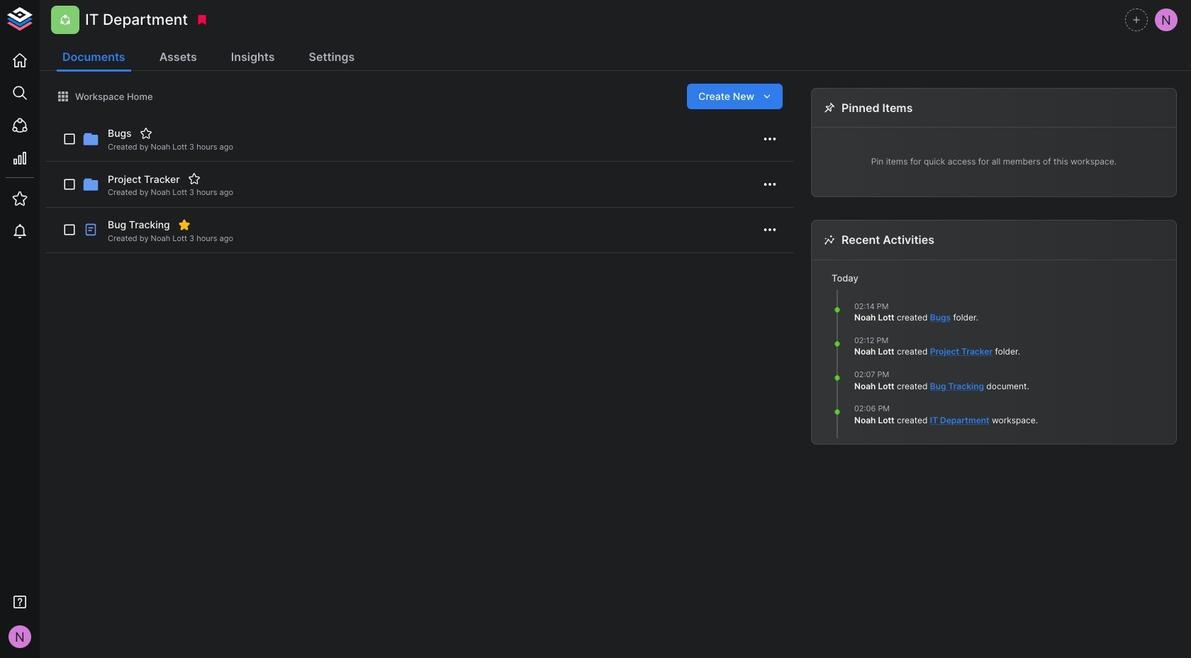 Task type: locate. For each thing, give the bounding box(es) containing it.
remove bookmark image
[[196, 13, 209, 26]]

remove favorite image
[[178, 218, 191, 231]]

favorite image
[[140, 127, 152, 140]]



Task type: vqa. For each thing, say whether or not it's contained in the screenshot.
The Cancel
no



Task type: describe. For each thing, give the bounding box(es) containing it.
favorite image
[[188, 173, 201, 185]]



